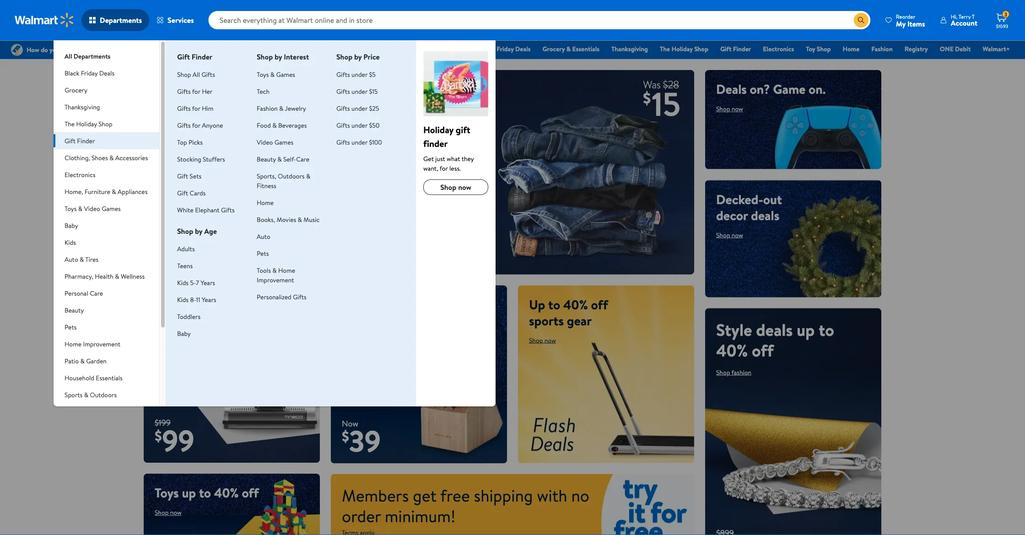 Task type: vqa. For each thing, say whether or not it's contained in the screenshot.
sort
no



Task type: describe. For each thing, give the bounding box(es) containing it.
toys & video games
[[65, 204, 121, 213]]

2 vertical spatial up
[[182, 484, 196, 502]]

gifts under $100 link
[[336, 138, 382, 146]]

decor
[[716, 206, 748, 224]]

gifts for gifts under $5
[[336, 70, 350, 79]]

gift finder for gift finder dropdown button
[[65, 136, 95, 145]]

pharmacy,
[[65, 272, 93, 281]]

gifts under $15
[[336, 87, 378, 96]]

interest
[[284, 52, 309, 62]]

home inside dropdown button
[[65, 339, 82, 348]]

deals for home deals are served
[[379, 296, 407, 313]]

gift sets link
[[177, 171, 201, 180]]

1 vertical spatial games
[[275, 138, 294, 146]]

adults link
[[177, 244, 195, 253]]

fitness
[[257, 181, 276, 190]]

high tech gifts, huge savings
[[155, 80, 273, 114]]

stocking
[[177, 154, 201, 163]]

30%
[[196, 229, 226, 252]]

1 horizontal spatial gift finder
[[177, 52, 212, 62]]

party
[[115, 407, 129, 416]]

shop all gifts
[[177, 70, 215, 79]]

members
[[342, 484, 409, 507]]

gifts for gifts for anyone
[[177, 121, 191, 130]]

personal care button
[[54, 285, 159, 302]]

under for $25
[[352, 104, 368, 113]]

gifts right elephant
[[221, 205, 235, 214]]

clothing, shoes & accessories
[[65, 153, 148, 162]]

black for "black friday deals" dropdown button
[[65, 68, 79, 77]]

wellness
[[121, 272, 145, 281]]

gifts up her
[[201, 70, 215, 79]]

books, movies & music link
[[257, 215, 320, 224]]

one debit link
[[936, 44, 975, 54]]

walmart image
[[15, 13, 74, 27]]

40% inside up to 40% off sports gear
[[563, 296, 588, 313]]

what
[[447, 154, 460, 163]]

beauty & self-care
[[257, 154, 310, 163]]

pets for pets dropdown button
[[65, 322, 77, 331]]

friday for black friday deals link
[[497, 44, 514, 53]]

off inside style deals up to 40% off
[[752, 339, 774, 362]]

get
[[413, 484, 437, 507]]

save
[[342, 199, 400, 240]]

all departments
[[65, 51, 110, 60]]

get
[[423, 154, 434, 163]]

& left self- on the top left of page
[[278, 154, 282, 163]]

auto for auto & tires
[[65, 255, 78, 264]]

gift finder image
[[423, 51, 488, 116]]

to inside up to 40% off sports gear
[[548, 296, 560, 313]]

under for $50
[[352, 121, 368, 130]]

beverages
[[278, 121, 307, 130]]

electronics button
[[54, 166, 159, 183]]

gifts for gifts for him
[[177, 104, 191, 113]]

hi, terry t account
[[951, 13, 978, 28]]

1 horizontal spatial finder
[[192, 52, 212, 62]]

food & beverages link
[[257, 121, 307, 130]]

top picks
[[177, 138, 203, 146]]

friday for "black friday deals" dropdown button
[[81, 68, 98, 77]]

care inside dropdown button
[[90, 289, 103, 298]]

0 horizontal spatial 40%
[[214, 484, 239, 502]]

departments button
[[81, 9, 149, 31]]

the holiday shop for the holiday shop dropdown button
[[65, 119, 112, 128]]

sports, outdoors & fitness link
[[257, 171, 310, 190]]

on.
[[809, 80, 826, 98]]

pharmacy, health & wellness
[[65, 272, 145, 281]]

grocery for grocery
[[65, 85, 87, 94]]

& left jewelry
[[279, 104, 284, 113]]

auto link
[[257, 232, 270, 241]]

$199
[[155, 417, 171, 428]]

toy shop
[[806, 44, 831, 53]]

games inside dropdown button
[[102, 204, 121, 213]]

fashion & jewelry
[[257, 104, 306, 113]]

for for her
[[192, 87, 200, 96]]

to inside home deals up to 30% off
[[177, 229, 192, 252]]

sets
[[190, 171, 201, 180]]

gifts for gifts under $25
[[336, 104, 350, 113]]

baby button
[[54, 217, 159, 234]]

anyone
[[202, 121, 223, 130]]

gifts under $5
[[336, 70, 376, 79]]

personal
[[65, 289, 88, 298]]

fashion link
[[868, 44, 897, 54]]

99
[[162, 420, 194, 460]]

gifts under $100
[[336, 138, 382, 146]]

stuffers
[[203, 154, 225, 163]]

toddlers
[[177, 312, 201, 321]]

savings
[[155, 96, 195, 114]]

tools & home improvement
[[257, 266, 295, 284]]

deals on? game on.
[[716, 80, 826, 98]]

$5
[[369, 70, 376, 79]]

toy
[[806, 44, 815, 53]]

& right food on the top left
[[272, 121, 277, 130]]

0 vertical spatial care
[[296, 154, 310, 163]]

$15
[[369, 87, 378, 96]]

gift for gift cards link
[[177, 188, 188, 197]]

essentials inside dropdown button
[[96, 373, 123, 382]]

gear
[[567, 312, 592, 329]]

baby for baby link
[[177, 329, 191, 338]]

holiday inside holiday gift finder get just what they want, for less.
[[423, 123, 454, 136]]

deals for style deals up to 40% off
[[756, 318, 793, 341]]

auto & tires
[[65, 255, 98, 264]]

shop by price
[[336, 52, 380, 62]]

toys & games
[[257, 70, 295, 79]]

the holiday shop for the holiday shop link on the right top of the page
[[660, 44, 709, 53]]

kids for kids 5-7 years
[[177, 278, 189, 287]]

registry
[[905, 44, 928, 53]]

personalized gifts
[[257, 292, 307, 301]]

video inside dropdown button
[[84, 204, 100, 213]]

1 horizontal spatial essentials
[[572, 44, 600, 53]]

0 vertical spatial video
[[257, 138, 273, 146]]

kids for kids 8-11 years
[[177, 295, 189, 304]]

off inside up to 40% off sports gear
[[591, 296, 608, 313]]

home, furniture & appliances button
[[54, 183, 159, 200]]

black for black friday deals link
[[480, 44, 495, 53]]

thanksgiving link
[[607, 44, 652, 54]]

kids 8-11 years link
[[177, 295, 216, 304]]

t
[[972, 13, 975, 20]]

finder for gift finder dropdown button
[[77, 136, 95, 145]]

3
[[1005, 10, 1008, 18]]

tools
[[257, 266, 271, 275]]

beauty for beauty & self-care
[[257, 154, 276, 163]]

grocery & essentials
[[543, 44, 600, 53]]

by for interest
[[275, 52, 282, 62]]

deals for home deals up to 30% off
[[202, 208, 239, 231]]

toys for toys & video games
[[65, 204, 77, 213]]

shop now for decked-out decor deals
[[716, 230, 743, 239]]

auto for auto link
[[257, 232, 270, 241]]

to inside style deals up to 40% off
[[819, 318, 834, 341]]

& inside sports, outdoors & fitness
[[306, 171, 310, 180]]

movies
[[277, 215, 296, 224]]

& right shoes on the left of page
[[109, 153, 114, 162]]

electronics for electronics dropdown button
[[65, 170, 95, 179]]

home improvement button
[[54, 336, 159, 352]]

kids 5-7 years link
[[177, 278, 215, 287]]

for inside holiday gift finder get just what they want, for less.
[[440, 164, 448, 173]]

gifts under $25
[[336, 104, 379, 113]]

health
[[95, 272, 113, 281]]

patio
[[65, 356, 79, 365]]

elephant
[[195, 205, 220, 214]]

shop now link for home deals up to 30% off
[[155, 278, 182, 287]]

sports & outdoors
[[65, 390, 117, 399]]

gifts for anyone
[[177, 121, 223, 130]]

shop now for toys up to 40% off
[[155, 508, 182, 517]]

fashion for fashion & jewelry
[[257, 104, 278, 113]]

1 vertical spatial all
[[193, 70, 200, 79]]

no
[[571, 484, 590, 507]]

are
[[410, 296, 428, 313]]

jewelry
[[285, 104, 306, 113]]

gifts right personalized
[[293, 292, 307, 301]]

shop now for deals on? game on.
[[716, 104, 743, 113]]

gift for gift sets link
[[177, 171, 188, 180]]

& down home,
[[78, 204, 82, 213]]

less.
[[449, 164, 461, 173]]



Task type: locate. For each thing, give the bounding box(es) containing it.
& right tools
[[272, 266, 277, 275]]

years for kids 8-11 years
[[202, 295, 216, 304]]

outdoors down self- on the top left of page
[[278, 171, 305, 180]]

gift finder link
[[716, 44, 755, 54]]

shop now link for up to 40% off sports gear
[[529, 336, 556, 345]]

thanksgiving for the thanksgiving dropdown button
[[65, 102, 100, 111]]

black friday deals for black friday deals link
[[480, 44, 531, 53]]

Walmart Site-Wide search field
[[209, 11, 871, 29]]

walmart+ link
[[979, 44, 1014, 54]]

shop now link for toys up to 40% off
[[155, 508, 182, 517]]

beauty button
[[54, 302, 159, 319]]

outdoors inside sports, outdoors & fitness
[[278, 171, 305, 180]]

deals inside dropdown button
[[99, 68, 114, 77]]

0 vertical spatial electronics
[[763, 44, 794, 53]]

0 horizontal spatial baby
[[65, 221, 78, 230]]

black friday deals for "black friday deals" dropdown button
[[65, 68, 114, 77]]

home deals up to 30% off
[[155, 208, 239, 272]]

beauty up 'sports,'
[[257, 154, 276, 163]]

pets link
[[257, 249, 269, 258]]

0 vertical spatial deals
[[515, 44, 531, 53]]

holiday
[[672, 44, 693, 53], [76, 119, 97, 128], [423, 123, 454, 136]]

0 vertical spatial friday
[[497, 44, 514, 53]]

for left her
[[192, 87, 200, 96]]

white elephant gifts
[[177, 205, 235, 214]]

home inside tools & home improvement
[[278, 266, 295, 275]]

clothing, shoes & accessories button
[[54, 149, 159, 166]]

0 horizontal spatial outdoors
[[90, 390, 117, 399]]

deals inside style deals up to 40% off
[[756, 318, 793, 341]]

search icon image
[[858, 16, 865, 24]]

black friday deals down 'all departments'
[[65, 68, 114, 77]]

0 horizontal spatial black friday deals
[[65, 68, 114, 77]]

2 under from the top
[[352, 87, 368, 96]]

gifts down gifts under $15 'link'
[[336, 104, 350, 113]]

1 vertical spatial black
[[65, 68, 79, 77]]

1 horizontal spatial home link
[[839, 44, 864, 54]]

the for the holiday shop link on the right top of the page
[[660, 44, 670, 53]]

0 horizontal spatial black
[[65, 68, 79, 77]]

0 vertical spatial beauty
[[257, 154, 276, 163]]

0 horizontal spatial the
[[65, 119, 75, 128]]

finder left electronics link
[[733, 44, 751, 53]]

pets inside dropdown button
[[65, 322, 77, 331]]

gifts under $25 link
[[336, 104, 379, 113]]

5-
[[190, 278, 196, 287]]

personal care
[[65, 289, 103, 298]]

1 horizontal spatial care
[[296, 154, 310, 163]]

up inside style deals up to 40% off
[[797, 318, 815, 341]]

under for $5
[[352, 70, 368, 79]]

up for style deals up to 40% off
[[797, 318, 815, 341]]

1 vertical spatial up
[[797, 318, 815, 341]]

seasonal decor & party supplies
[[65, 407, 129, 426]]

0 vertical spatial departments
[[100, 15, 142, 25]]

shop now for home deals up to 30% off
[[155, 278, 182, 287]]

outdoors down household essentials dropdown button
[[90, 390, 117, 399]]

off
[[155, 249, 177, 272], [591, 296, 608, 313], [752, 339, 774, 362], [242, 484, 259, 502]]

now down "deals on? game on."
[[732, 104, 743, 113]]

1 vertical spatial the holiday shop
[[65, 119, 112, 128]]

all up the tech
[[193, 70, 200, 79]]

they
[[462, 154, 474, 163]]

2 horizontal spatial holiday
[[672, 44, 693, 53]]

friday down 'all departments'
[[81, 68, 98, 77]]

gift finder inside gift finder dropdown button
[[65, 136, 95, 145]]

gift for gift finder dropdown button
[[65, 136, 76, 145]]

home link for toy shop
[[839, 44, 864, 54]]

shop all gifts link
[[177, 70, 215, 79]]

by for price
[[354, 52, 362, 62]]

0 vertical spatial the
[[660, 44, 670, 53]]

shop fashion link
[[716, 368, 752, 377]]

holiday inside the holiday shop dropdown button
[[76, 119, 97, 128]]

under left $25
[[352, 104, 368, 113]]

gifts for gifts under $100
[[336, 138, 350, 146]]

accessories
[[115, 153, 148, 162]]

terry
[[959, 13, 971, 20]]

finder up shop all gifts
[[192, 52, 212, 62]]

gifts up top
[[177, 121, 191, 130]]

baby for baby dropdown button
[[65, 221, 78, 230]]

home link up books, on the top left
[[257, 198, 274, 207]]

gifts for gifts under $15
[[336, 87, 350, 96]]

for for anyone
[[192, 121, 200, 130]]

1 vertical spatial deals
[[99, 68, 114, 77]]

the right thanksgiving link
[[660, 44, 670, 53]]

gift up clothing,
[[65, 136, 76, 145]]

deals up the grocery dropdown button
[[99, 68, 114, 77]]

fashion
[[872, 44, 893, 53], [257, 104, 278, 113]]

shoes
[[92, 153, 108, 162]]

finder
[[423, 137, 448, 150]]

electronics for electronics link
[[763, 44, 794, 53]]

1 horizontal spatial thanksgiving
[[612, 44, 648, 53]]

& right patio
[[80, 356, 85, 365]]

essentials
[[572, 44, 600, 53], [96, 373, 123, 382]]

under left $100
[[352, 138, 368, 146]]

gifts under $15 link
[[336, 87, 378, 96]]

by for age
[[195, 226, 203, 236]]

grocery for grocery & essentials
[[543, 44, 565, 53]]

up
[[529, 296, 545, 313]]

5 under from the top
[[352, 138, 368, 146]]

2 vertical spatial kids
[[177, 295, 189, 304]]

friday inside "black friday deals" dropdown button
[[81, 68, 98, 77]]

shipping
[[474, 484, 533, 507]]

0 horizontal spatial care
[[90, 289, 103, 298]]

years right "11"
[[202, 295, 216, 304]]

gift for gift finder link on the top of the page
[[720, 44, 732, 53]]

0 horizontal spatial by
[[195, 226, 203, 236]]

improvement inside tools & home improvement
[[257, 275, 294, 284]]

deals for black friday deals link
[[515, 44, 531, 53]]

for left him
[[192, 104, 200, 113]]

was dollar $199, now dollar 99 group
[[144, 417, 194, 463]]

kids button
[[54, 234, 159, 251]]

care up sports, outdoors & fitness
[[296, 154, 310, 163]]

& inside "dropdown button"
[[115, 272, 119, 281]]

one debit
[[940, 44, 971, 53]]

2 horizontal spatial up
[[797, 318, 815, 341]]

holiday inside the holiday shop link
[[672, 44, 693, 53]]

gifts for gifts under $50
[[336, 121, 350, 130]]

style
[[716, 318, 752, 341]]

& down beauty & self-care link
[[306, 171, 310, 180]]

beauty for beauty
[[65, 306, 84, 314]]

auto inside dropdown button
[[65, 255, 78, 264]]

stocking stuffers link
[[177, 154, 225, 163]]

& up huge
[[270, 70, 275, 79]]

1 horizontal spatial black friday deals
[[480, 44, 531, 53]]

by left price on the left
[[354, 52, 362, 62]]

2 horizontal spatial finder
[[733, 44, 751, 53]]

improvement inside dropdown button
[[83, 339, 120, 348]]

tech
[[185, 80, 210, 98]]

toys for toys up to 40% off
[[155, 484, 179, 502]]

gifts down gifts under $5
[[336, 87, 350, 96]]

now up top
[[170, 120, 182, 129]]

now down sports
[[545, 336, 556, 345]]

essentials down patio & garden dropdown button at the left
[[96, 373, 123, 382]]

gift finder up clothing,
[[65, 136, 95, 145]]

age
[[204, 226, 217, 236]]

up for home deals up to 30% off
[[155, 229, 173, 252]]

shop now link for high tech gifts, huge savings
[[155, 120, 182, 129]]

1 horizontal spatial all
[[193, 70, 200, 79]]

electronics inside dropdown button
[[65, 170, 95, 179]]

now
[[732, 104, 743, 113], [170, 120, 182, 129], [458, 182, 471, 192], [732, 230, 743, 239], [170, 278, 182, 287], [545, 336, 556, 345], [170, 508, 182, 517]]

Search search field
[[209, 11, 871, 29]]

order
[[342, 504, 381, 527]]

1 vertical spatial toys
[[65, 204, 77, 213]]

holiday gift finder get just what they want, for less.
[[423, 123, 474, 173]]

gift finder inside gift finder link
[[720, 44, 751, 53]]

the inside dropdown button
[[65, 119, 75, 128]]

gift finder left electronics link
[[720, 44, 751, 53]]

black friday deals
[[480, 44, 531, 53], [65, 68, 114, 77]]

shop now for high tech gifts, huge savings
[[155, 120, 182, 129]]

$ for 39
[[342, 426, 349, 446]]

0 vertical spatial up
[[155, 229, 173, 252]]

1 vertical spatial pets
[[65, 322, 77, 331]]

the up clothing,
[[65, 119, 75, 128]]

0 horizontal spatial deals
[[99, 68, 114, 77]]

grocery down 'search' "search box" at the top of page
[[543, 44, 565, 53]]

0 vertical spatial essentials
[[572, 44, 600, 53]]

style deals up to 40% off
[[716, 318, 834, 362]]

& down 'search' "search box" at the top of page
[[567, 44, 571, 53]]

garden
[[86, 356, 107, 365]]

gifts down 'gifts for her' link
[[177, 104, 191, 113]]

finder
[[733, 44, 751, 53], [192, 52, 212, 62], [77, 136, 95, 145]]

departments up "black friday deals" dropdown button
[[74, 51, 110, 60]]

thanksgiving
[[612, 44, 648, 53], [65, 102, 100, 111]]

home link
[[839, 44, 864, 54], [257, 198, 274, 207]]

off inside home deals up to 30% off
[[155, 249, 177, 272]]

& right furniture
[[112, 187, 116, 196]]

fashion up food on the top left
[[257, 104, 278, 113]]

account
[[951, 18, 978, 28]]

the for the holiday shop dropdown button
[[65, 119, 75, 128]]

& inside seasonal decor & party supplies
[[109, 407, 113, 416]]

kids up "auto & tires"
[[65, 238, 76, 247]]

improvement
[[257, 275, 294, 284], [83, 339, 120, 348]]

for left anyone
[[192, 121, 200, 130]]

hi,
[[951, 13, 958, 20]]

0 horizontal spatial the holiday shop
[[65, 119, 112, 128]]

improvement down pets dropdown button
[[83, 339, 120, 348]]

friday
[[497, 44, 514, 53], [81, 68, 98, 77]]

gifts,
[[213, 80, 242, 98]]

improvement down tools
[[257, 275, 294, 284]]

finder up clothing,
[[77, 136, 95, 145]]

pets
[[257, 249, 269, 258], [65, 322, 77, 331]]

1 vertical spatial departments
[[74, 51, 110, 60]]

1 horizontal spatial toys
[[155, 484, 179, 502]]

pets button
[[54, 319, 159, 336]]

departments inside popup button
[[100, 15, 142, 25]]

under for $100
[[352, 138, 368, 146]]

$ inside $199 $ 99
[[155, 425, 162, 446]]

1 vertical spatial thanksgiving
[[65, 102, 100, 111]]

kids inside kids dropdown button
[[65, 238, 76, 247]]

beauty down the personal
[[65, 306, 84, 314]]

pets for pets link
[[257, 249, 269, 258]]

the holiday shop
[[660, 44, 709, 53], [65, 119, 112, 128]]

0 horizontal spatial up
[[155, 229, 173, 252]]

thanksgiving inside dropdown button
[[65, 102, 100, 111]]

1 vertical spatial outdoors
[[90, 390, 117, 399]]

gift left cards
[[177, 188, 188, 197]]

0 horizontal spatial pets
[[65, 322, 77, 331]]

0 vertical spatial improvement
[[257, 275, 294, 284]]

now for up to 40% off sports gear
[[545, 336, 556, 345]]

shop fashion
[[716, 368, 752, 377]]

now dollar 39 null group
[[331, 418, 381, 464]]

1 horizontal spatial the holiday shop
[[660, 44, 709, 53]]

home link for sports, outdoors & fitness
[[257, 198, 274, 207]]

gift finder for gift finder link on the top of the page
[[720, 44, 751, 53]]

kids for kids
[[65, 238, 76, 247]]

holiday for the holiday shop link on the right top of the page
[[672, 44, 693, 53]]

& inside tools & home improvement
[[272, 266, 277, 275]]

for for him
[[192, 104, 200, 113]]

1 horizontal spatial fashion
[[872, 44, 893, 53]]

1 horizontal spatial auto
[[257, 232, 270, 241]]

1 horizontal spatial friday
[[497, 44, 514, 53]]

0 horizontal spatial video
[[84, 204, 100, 213]]

electronics left toy
[[763, 44, 794, 53]]

deals left on?
[[716, 80, 747, 98]]

0 horizontal spatial grocery
[[65, 85, 87, 94]]

now left 5-
[[170, 278, 182, 287]]

shop now link for decked-out decor deals
[[716, 230, 743, 239]]

0 horizontal spatial gift finder
[[65, 136, 95, 145]]

under
[[352, 70, 368, 79], [352, 87, 368, 96], [352, 104, 368, 113], [352, 121, 368, 130], [352, 138, 368, 146]]

walmart+
[[983, 44, 1010, 53]]

0 vertical spatial the holiday shop
[[660, 44, 709, 53]]

1 horizontal spatial electronics
[[763, 44, 794, 53]]

video down furniture
[[84, 204, 100, 213]]

0 horizontal spatial $
[[155, 425, 162, 446]]

1 horizontal spatial black
[[480, 44, 495, 53]]

finder for gift finder link on the top of the page
[[733, 44, 751, 53]]

1 vertical spatial the
[[65, 119, 75, 128]]

deals inside home deals up to 30% off
[[202, 208, 239, 231]]

toys for toys & games
[[257, 70, 269, 79]]

now for high tech gifts, huge savings
[[170, 120, 182, 129]]

0 vertical spatial home link
[[839, 44, 864, 54]]

1 vertical spatial care
[[90, 289, 103, 298]]

games up beauty & self-care
[[275, 138, 294, 146]]

now for decked-out decor deals
[[732, 230, 743, 239]]

4 under from the top
[[352, 121, 368, 130]]

by up 'toys & games' link
[[275, 52, 282, 62]]

holiday for the holiday shop dropdown button
[[76, 119, 97, 128]]

gift sets
[[177, 171, 201, 180]]

deals down 'search' "search box" at the top of page
[[515, 44, 531, 53]]

shop now link for deals on? game on.
[[716, 104, 743, 113]]

tech link
[[257, 87, 270, 96]]

now for toys up to 40% off
[[170, 508, 182, 517]]

0 vertical spatial kids
[[65, 238, 76, 247]]

1 vertical spatial years
[[202, 295, 216, 304]]

the holiday shop link
[[656, 44, 713, 54]]

departments up all departments link
[[100, 15, 142, 25]]

0 horizontal spatial fashion
[[257, 104, 278, 113]]

& left music
[[298, 215, 302, 224]]

black friday deals down 'search' "search box" at the top of page
[[480, 44, 531, 53]]

personalized
[[257, 292, 291, 301]]

kids left 8-
[[177, 295, 189, 304]]

toys up to 40% off
[[155, 484, 259, 502]]

clothing,
[[65, 153, 90, 162]]

beauty
[[257, 154, 276, 163], [65, 306, 84, 314]]

black friday deals inside dropdown button
[[65, 68, 114, 77]]

black inside dropdown button
[[65, 68, 79, 77]]

40% inside style deals up to 40% off
[[716, 339, 748, 362]]

1 horizontal spatial pets
[[257, 249, 269, 258]]

services
[[168, 15, 194, 25]]

the holiday shop inside dropdown button
[[65, 119, 112, 128]]

1 vertical spatial electronics
[[65, 170, 95, 179]]

0 vertical spatial black friday deals
[[480, 44, 531, 53]]

sports & outdoors button
[[54, 386, 159, 403]]

under left $15 at the left top
[[352, 87, 368, 96]]

video down food on the top left
[[257, 138, 273, 146]]

finder inside dropdown button
[[77, 136, 95, 145]]

1 horizontal spatial by
[[275, 52, 282, 62]]

gifts up gifts under $15 'link'
[[336, 70, 350, 79]]

now for home deals up to 30% off
[[170, 278, 182, 287]]

& right health
[[115, 272, 119, 281]]

auto up pharmacy,
[[65, 255, 78, 264]]

gifts under $50 link
[[336, 121, 380, 130]]

now down 'less.'
[[458, 182, 471, 192]]

fashion left registry link
[[872, 44, 893, 53]]

baby
[[65, 221, 78, 230], [177, 329, 191, 338]]

by left age
[[195, 226, 203, 236]]

1 horizontal spatial the
[[660, 44, 670, 53]]

now for deals on? game on.
[[732, 104, 743, 113]]

essentials left thanksgiving link
[[572, 44, 600, 53]]

games down shop by interest
[[276, 70, 295, 79]]

home link down search icon
[[839, 44, 864, 54]]

gifts for him
[[177, 104, 213, 113]]

1 horizontal spatial baby
[[177, 329, 191, 338]]

home, furniture & appliances
[[65, 187, 148, 196]]

patio & garden
[[65, 356, 107, 365]]

pets down auto link
[[257, 249, 269, 258]]

gift cards link
[[177, 188, 206, 197]]

gift finder up shop all gifts
[[177, 52, 212, 62]]

friday down 'search' "search box" at the top of page
[[497, 44, 514, 53]]

gift finder
[[720, 44, 751, 53], [177, 52, 212, 62], [65, 136, 95, 145]]

video
[[257, 138, 273, 146], [84, 204, 100, 213]]

care down health
[[90, 289, 103, 298]]

years for kids 5-7 years
[[201, 278, 215, 287]]

0 horizontal spatial thanksgiving
[[65, 102, 100, 111]]

deals for "black friday deals" dropdown button
[[99, 68, 114, 77]]

appliances
[[118, 187, 148, 196]]

2 vertical spatial games
[[102, 204, 121, 213]]

shop inside dropdown button
[[99, 119, 112, 128]]

for down just
[[440, 164, 448, 173]]

gifts up savings
[[177, 87, 191, 96]]

on?
[[750, 80, 770, 98]]

outdoors inside dropdown button
[[90, 390, 117, 399]]

under left $50
[[352, 121, 368, 130]]

1 vertical spatial baby
[[177, 329, 191, 338]]

0 vertical spatial fashion
[[872, 44, 893, 53]]

electronics down clothing,
[[65, 170, 95, 179]]

1 horizontal spatial holiday
[[423, 123, 454, 136]]

0 horizontal spatial beauty
[[65, 306, 84, 314]]

1 vertical spatial beauty
[[65, 306, 84, 314]]

baby down toys & video games
[[65, 221, 78, 230]]

0 vertical spatial grocery
[[543, 44, 565, 53]]

0 horizontal spatial friday
[[81, 68, 98, 77]]

1 vertical spatial kids
[[177, 278, 189, 287]]

1 vertical spatial home link
[[257, 198, 274, 207]]

grocery down "black friday deals" dropdown button
[[65, 85, 87, 94]]

0 vertical spatial toys
[[257, 70, 269, 79]]

0 vertical spatial baby
[[65, 221, 78, 230]]

services button
[[149, 9, 201, 31]]

0 horizontal spatial finder
[[77, 136, 95, 145]]

gift inside dropdown button
[[65, 136, 76, 145]]

0 vertical spatial games
[[276, 70, 295, 79]]

& left 'tires'
[[80, 255, 84, 264]]

reorder my items
[[896, 13, 925, 29]]

shop now link
[[716, 104, 743, 113], [155, 120, 182, 129], [423, 179, 488, 195], [716, 230, 743, 239], [155, 278, 182, 287], [529, 336, 556, 345], [155, 508, 182, 517]]

games down home, furniture & appliances dropdown button
[[102, 204, 121, 213]]

toys inside dropdown button
[[65, 204, 77, 213]]

pets up 'home improvement'
[[65, 322, 77, 331]]

years right 7
[[201, 278, 215, 287]]

0 horizontal spatial home link
[[257, 198, 274, 207]]

1 vertical spatial black friday deals
[[65, 68, 114, 77]]

thanksgiving button
[[54, 98, 159, 115]]

all up "black friday deals" dropdown button
[[65, 51, 72, 60]]

her
[[202, 87, 212, 96]]

high
[[155, 80, 182, 98]]

sports, outdoors & fitness
[[257, 171, 310, 190]]

gift up shop all gifts
[[177, 52, 190, 62]]

& left party
[[109, 407, 113, 416]]

1 vertical spatial 40%
[[716, 339, 748, 362]]

under for $15
[[352, 87, 368, 96]]

shop now for up to 40% off sports gear
[[529, 336, 556, 345]]

gifts down gifts under $50
[[336, 138, 350, 146]]

1 horizontal spatial 40%
[[563, 296, 588, 313]]

thanksgiving for thanksgiving link
[[612, 44, 648, 53]]

gifts for gifts for her
[[177, 87, 191, 96]]

baby inside baby dropdown button
[[65, 221, 78, 230]]

1 under from the top
[[352, 70, 368, 79]]

now down toys up to 40% off
[[170, 508, 182, 517]]

grocery inside dropdown button
[[65, 85, 87, 94]]

1 horizontal spatial beauty
[[257, 154, 276, 163]]

$ for 99
[[155, 425, 162, 446]]

gift cards
[[177, 188, 206, 197]]

0 horizontal spatial improvement
[[83, 339, 120, 348]]

gift left sets
[[177, 171, 188, 180]]

gifts down gifts under $25
[[336, 121, 350, 130]]

video games link
[[257, 138, 294, 146]]

friday inside black friday deals link
[[497, 44, 514, 53]]

deals inside 'decked-out decor deals'
[[751, 206, 780, 224]]

beauty inside dropdown button
[[65, 306, 84, 314]]

0 vertical spatial auto
[[257, 232, 270, 241]]

0 horizontal spatial electronics
[[65, 170, 95, 179]]

fashion for fashion
[[872, 44, 893, 53]]

sports,
[[257, 171, 276, 180]]

0 vertical spatial years
[[201, 278, 215, 287]]

home inside home deals up to 30% off
[[155, 208, 198, 231]]

under left $5
[[352, 70, 368, 79]]

0 horizontal spatial all
[[65, 51, 72, 60]]

1 horizontal spatial $
[[342, 426, 349, 446]]

black
[[480, 44, 495, 53], [65, 68, 79, 77]]

& right sports
[[84, 390, 88, 399]]

kids left 5-
[[177, 278, 189, 287]]

shop now
[[716, 104, 743, 113], [155, 120, 182, 129], [440, 182, 471, 192], [716, 230, 743, 239], [155, 278, 182, 287], [529, 336, 556, 345], [155, 508, 182, 517]]

0 vertical spatial outdoors
[[278, 171, 305, 180]]

1 horizontal spatial improvement
[[257, 275, 294, 284]]

$ inside now $ 39
[[342, 426, 349, 446]]

up inside home deals up to 30% off
[[155, 229, 173, 252]]

2 vertical spatial deals
[[716, 80, 747, 98]]

0 horizontal spatial toys
[[65, 204, 77, 213]]

3 under from the top
[[352, 104, 368, 113]]

1 horizontal spatial grocery
[[543, 44, 565, 53]]

gift right the holiday shop link on the right top of the page
[[720, 44, 732, 53]]



